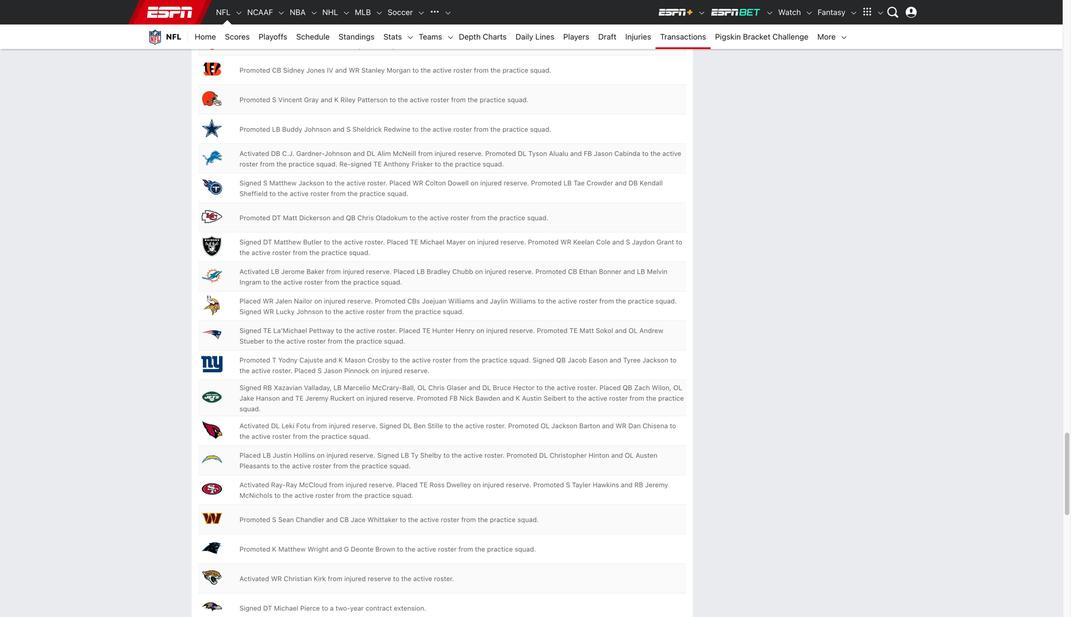 Task type: vqa. For each thing, say whether or not it's contained in the screenshot.
Rank
no



Task type: describe. For each thing, give the bounding box(es) containing it.
to right frisker
[[435, 160, 441, 168]]

s inside activated ray-ray mccloud from injured reserve. placed te ross dwelley on injured reserve. promoted s tayler hawkins and rb jeremy mcnichols to the active roster from the practice squad.
[[566, 481, 570, 489]]

cb inside 'activated lb jerome baker from injured reserve. placed lb bradley chubb on injured reserve. promoted cb ethan bonner and lb melvin ingram to the active roster from the practice squad.'
[[568, 268, 577, 276]]

kansas city chiefs image
[[201, 205, 223, 228]]

placed inside promoted t yodny cajuste and k mason crosby to the active roster from the practice squad. signed qb jacob eason and tyree jackson to the active roster. placed s jason pinnock on injured reserve.
[[294, 367, 316, 375]]

to right oladokum
[[409, 214, 416, 222]]

teams
[[419, 32, 442, 41]]

tayler
[[572, 481, 591, 489]]

from inside placed ol lucas patrick on injured reserve. signed cb greg stroman jr. to the active roster. promoted ol doug kramer and cb christian matthew to the active roster from the practice squad.
[[330, 42, 345, 50]]

baltimore ravens image
[[201, 596, 223, 617]]

db inside signed s matthew jackson to the active roster. placed wr colton dowell on injured reserve. promoted lb tae crowder and db kendall sheffield to the active roster from the practice squad.
[[629, 179, 638, 187]]

practice inside 'activated lb jerome baker from injured reserve. placed lb bradley chubb on injured reserve. promoted cb ethan bonner and lb melvin ingram to the active roster from the practice squad.'
[[353, 278, 379, 286]]

to up dickerson
[[326, 179, 333, 187]]

dl left leki
[[271, 422, 280, 430]]

placed inside activated ray-ray mccloud from injured reserve. placed te ross dwelley on injured reserve. promoted s tayler hawkins and rb jeremy mcnichols to the active roster from the practice squad.
[[396, 481, 418, 489]]

to down playoffs in the left top of the page
[[269, 42, 275, 50]]

and right gray
[[321, 96, 332, 104]]

s left sean
[[272, 516, 276, 524]]

wr left stanley
[[349, 66, 360, 74]]

gardner-
[[296, 150, 325, 157]]

wr inside activated dl leki fotu from injured reserve. signed dl ben stille to the active roster. promoted ol jackson barton and wr dan chisena to the active roster from the practice squad.
[[616, 422, 626, 430]]

to right "stueber"
[[266, 337, 273, 345]]

dl left the alim
[[367, 150, 375, 157]]

fantasy image
[[850, 9, 858, 17]]

lb left bradley
[[417, 268, 425, 276]]

to right butler
[[324, 238, 330, 246]]

reserve. inside signed dt matthew butler to the active roster. placed te michael mayer on injured reserve. promoted wr keelan cole and s jaydon grant to the active roster from the practice squad.
[[501, 238, 526, 246]]

to up pettway
[[325, 308, 331, 316]]

placed inside placed lb justin hollins on injured reserve. signed lb ty shelby to the active roster. promoted dl christopher hinton and ol austen pleasants to the active roster from the practice squad.
[[240, 452, 261, 459]]

ol inside activated dl leki fotu from injured reserve. signed dl ben stille to the active roster. promoted ol jackson barton and wr dan chisena to the active roster from the practice squad.
[[541, 422, 550, 430]]

nba link
[[285, 0, 310, 25]]

new york giants image
[[201, 353, 223, 375]]

g
[[344, 545, 349, 553]]

promoted right "carolina panthers" image
[[240, 545, 270, 553]]

jones
[[306, 66, 325, 74]]

to left a
[[322, 604, 328, 612]]

reserve. inside signed te la'michael pettway to the active roster. placed te hunter henry on injured reserve. promoted te matt sokol and ol andrew stueber to the active roster from the practice squad.
[[510, 327, 535, 335]]

0 horizontal spatial nfl
[[166, 32, 181, 41]]

injuries
[[625, 32, 651, 41]]

te up jacob
[[569, 327, 578, 335]]

1 williams from the left
[[448, 297, 474, 305]]

and down xazavian
[[282, 394, 293, 402]]

and inside signed s matthew jackson to the active roster. placed wr colton dowell on injured reserve. promoted lb tae crowder and db kendall sheffield to the active roster from the practice squad.
[[615, 179, 627, 187]]

to inside 'activated lb jerome baker from injured reserve. placed lb bradley chubb on injured reserve. promoted cb ethan bonner and lb melvin ingram to the active roster from the practice squad.'
[[263, 278, 270, 286]]

colton
[[425, 179, 446, 187]]

mcneill
[[393, 150, 416, 157]]

chicago bears image
[[201, 28, 223, 51]]

reserve. inside placed ol lucas patrick on injured reserve. signed cb greg stroman jr. to the active roster. promoted ol doug kramer and cb christian matthew to the active roster from the practice squad.
[[351, 32, 376, 39]]

injuries link
[[621, 25, 656, 49]]

vincent
[[278, 96, 302, 104]]

roster. inside promoted t yodny cajuste and k mason crosby to the active roster from the practice squad. signed qb jacob eason and tyree jackson to the active roster. placed s jason pinnock on injured reserve.
[[272, 367, 292, 375]]

ol left doug
[[564, 32, 573, 39]]

to right whittaker
[[400, 516, 406, 524]]

te left 'hunter'
[[422, 327, 430, 335]]

pigskin
[[715, 32, 741, 41]]

injured inside activated dl leki fotu from injured reserve. signed dl ben stille to the active roster. promoted ol jackson barton and wr dan chisena to the active roster from the practice squad.
[[329, 422, 350, 430]]

signed dt michael pierce to a two-year contract extension.
[[240, 604, 426, 612]]

squad. inside signed te la'michael pettway to the active roster. placed te hunter henry on injured reserve. promoted te matt sokol and ol andrew stueber to the active roster from the practice squad.
[[384, 337, 405, 345]]

charts
[[483, 32, 507, 41]]

activated wr christian kirk from injured reserve to the active roster.
[[240, 575, 454, 583]]

qb inside signed rb xazavian valladay, lb marcelio mccrary-ball, ol chris glaser and dl bruce hector to the active roster. placed qb zach wilon, ol jake hanson and te jeremy ruckert on injured reserve. promoted fb nick bawden and k austin seibert to the active roster from the practice squad.
[[623, 384, 632, 392]]

reserve
[[368, 575, 391, 583]]

san francisco 49ers image
[[201, 478, 223, 500]]

wr left jalen
[[263, 297, 274, 305]]

promoted down scores link
[[240, 66, 270, 74]]

promoted inside signed rb xazavian valladay, lb marcelio mccrary-ball, ol chris glaser and dl bruce hector to the active roster. placed qb zach wilon, ol jake hanson and te jeremy ruckert on injured reserve. promoted fb nick bawden and k austin seibert to the active roster from the practice squad.
[[417, 394, 448, 402]]

te inside signed rb xazavian valladay, lb marcelio mccrary-ball, ol chris glaser and dl bruce hector to the active roster. placed qb zach wilon, ol jake hanson and te jeremy ruckert on injured reserve. promoted fb nick bawden and k austin seibert to the active roster from the practice squad.
[[295, 394, 304, 402]]

nfl inside global navigation element
[[216, 8, 231, 17]]

ruckert
[[330, 394, 355, 402]]

nhl link
[[318, 0, 343, 25]]

injured up jace
[[346, 481, 367, 489]]

pinnock
[[344, 367, 369, 375]]

to right morgan
[[412, 66, 419, 74]]

lb left ty
[[401, 452, 409, 459]]

promoted inside 'activated db c.j. gardner-johnson and dl alim mcneill from injured reserve. promoted dl tyson alualu and fb jason cabinda to the active roster from the practice squad. re-signed te anthony frisker to the practice squad.'
[[485, 150, 516, 157]]

signed inside placed ol lucas patrick on injured reserve. signed cb greg stroman jr. to the active roster. promoted ol doug kramer and cb christian matthew to the active roster from the practice squad.
[[378, 32, 400, 39]]

0 horizontal spatial michael
[[274, 604, 298, 612]]

from inside signed dt matthew butler to the active roster. placed te michael mayer on injured reserve. promoted wr keelan cole and s jaydon grant to the active roster from the practice squad.
[[293, 249, 307, 257]]

leki
[[282, 422, 294, 430]]

injured inside signed dt matthew butler to the active roster. placed te michael mayer on injured reserve. promoted wr keelan cole and s jaydon grant to the active roster from the practice squad.
[[477, 238, 499, 246]]

roster inside promoted t yodny cajuste and k mason crosby to the active roster from the practice squad. signed qb jacob eason and tyree jackson to the active roster. placed s jason pinnock on injured reserve.
[[433, 356, 451, 364]]

and right cajuste
[[325, 356, 337, 364]]

henry
[[456, 327, 475, 335]]

ol right "ball,"
[[417, 384, 426, 392]]

and up nick
[[469, 384, 480, 392]]

and inside activated ray-ray mccloud from injured reserve. placed te ross dwelley on injured reserve. promoted s tayler hawkins and rb jeremy mcnichols to the active roster from the practice squad.
[[621, 481, 633, 489]]

and right iv
[[335, 66, 347, 74]]

on inside 'activated lb jerome baker from injured reserve. placed lb bradley chubb on injured reserve. promoted cb ethan bonner and lb melvin ingram to the active roster from the practice squad.'
[[475, 268, 483, 276]]

ol left lucas
[[263, 32, 272, 39]]

roster inside placed ol lucas patrick on injured reserve. signed cb greg stroman jr. to the active roster. promoted ol doug kramer and cb christian matthew to the active roster from the practice squad.
[[310, 42, 328, 50]]

home link
[[190, 25, 220, 49]]

more espn image
[[859, 4, 876, 21]]

practice inside placed ol lucas patrick on injured reserve. signed cb greg stroman jr. to the active roster. promoted ol doug kramer and cb christian matthew to the active roster from the practice squad.
[[359, 42, 385, 50]]

re-
[[339, 160, 351, 168]]

s inside promoted t yodny cajuste and k mason crosby to the active roster from the practice squad. signed qb jacob eason and tyree jackson to the active roster. placed s jason pinnock on injured reserve.
[[318, 367, 322, 375]]

ray-
[[271, 481, 286, 489]]

wr left lucky
[[263, 308, 274, 316]]

jackson inside promoted t yodny cajuste and k mason crosby to the active roster from the practice squad. signed qb jacob eason and tyree jackson to the active roster. placed s jason pinnock on injured reserve.
[[643, 356, 668, 364]]

christian inside placed ol lucas patrick on injured reserve. signed cb greg stroman jr. to the active roster. promoted ol doug kramer and cb christian matthew to the active roster from the practice squad.
[[642, 32, 671, 39]]

s left sheldrick
[[346, 125, 351, 133]]

and right alualu
[[570, 150, 582, 157]]

to inside activated ray-ray mccloud from injured reserve. placed te ross dwelley on injured reserve. promoted s tayler hawkins and rb jeremy mcnichols to the active roster from the practice squad.
[[274, 492, 281, 499]]

to right sheffield
[[269, 190, 276, 198]]

more link
[[813, 25, 840, 49]]

wr left the kirk
[[271, 575, 282, 583]]

promoted lb buddy johnson and s sheldrick redwine to the active roster from the practice squad.
[[240, 125, 551, 133]]

active inside activated ray-ray mccloud from injured reserve. placed te ross dwelley on injured reserve. promoted s tayler hawkins and rb jeremy mcnichols to the active roster from the practice squad.
[[295, 492, 314, 499]]

practice inside signed rb xazavian valladay, lb marcelio mccrary-ball, ol chris glaser and dl bruce hector to the active roster. placed qb zach wilon, ol jake hanson and te jeremy ruckert on injured reserve. promoted fb nick bawden and k austin seibert to the active roster from the practice squad.
[[658, 394, 684, 402]]

signed
[[351, 160, 372, 168]]

barton
[[579, 422, 600, 430]]

on inside promoted t yodny cajuste and k mason crosby to the active roster from the practice squad. signed qb jacob eason and tyree jackson to the active roster. placed s jason pinnock on injured reserve.
[[371, 367, 379, 375]]

soccer link
[[383, 0, 417, 25]]

roster. inside activated dl leki fotu from injured reserve. signed dl ben stille to the active roster. promoted ol jackson barton and wr dan chisena to the active roster from the practice squad.
[[486, 422, 506, 430]]

morgan
[[387, 66, 411, 74]]

hunter
[[432, 327, 454, 335]]

kramer
[[593, 32, 616, 39]]

yodny
[[278, 356, 297, 364]]

keelan
[[573, 238, 594, 246]]

washington commanders image
[[201, 507, 223, 530]]

squad. inside signed dt matthew butler to the active roster. placed te michael mayer on injured reserve. promoted wr keelan cole and s jaydon grant to the active roster from the practice squad.
[[349, 249, 370, 257]]

ol inside placed lb justin hollins on injured reserve. signed lb ty shelby to the active roster. promoted dl christopher hinton and ol austen pleasants to the active roster from the practice squad.
[[625, 452, 634, 459]]

jerome
[[281, 268, 305, 276]]

to down justin
[[272, 462, 278, 470]]

bruce
[[493, 384, 511, 392]]

to right "nhl"
[[343, 7, 349, 15]]

stats link
[[379, 25, 406, 49]]

dan
[[628, 422, 641, 430]]

ross
[[429, 481, 445, 489]]

and right dickerson
[[332, 214, 344, 222]]

stanley
[[361, 66, 385, 74]]

austin
[[522, 394, 542, 402]]

detroit lions image
[[201, 146, 223, 169]]

andrew
[[639, 327, 663, 335]]

and inside activated dl leki fotu from injured reserve. signed dl ben stille to the active roster. promoted ol jackson barton and wr dan chisena to the active roster from the practice squad.
[[602, 422, 614, 430]]

playoffs link
[[254, 25, 292, 49]]

hanson
[[256, 394, 280, 402]]

to right redwine
[[412, 125, 419, 133]]

brown
[[375, 545, 395, 553]]

and left g
[[330, 545, 342, 553]]

and down bruce
[[502, 394, 514, 402]]

cincinnati bengals image
[[201, 58, 223, 80]]

0 vertical spatial chris
[[357, 214, 374, 222]]

to right "cabinda"
[[642, 150, 649, 157]]

s inside signed s matthew jackson to the active roster. placed wr colton dowell on injured reserve. promoted lb tae crowder and db kendall sheffield to the active roster from the practice squad.
[[263, 179, 267, 187]]

ingram
[[240, 278, 261, 286]]

nhl image
[[343, 9, 350, 17]]

signed inside signed dt matthew butler to the active roster. placed te michael mayer on injured reserve. promoted wr keelan cole and s jaydon grant to the active roster from the practice squad.
[[240, 238, 261, 246]]

grant
[[657, 238, 674, 246]]

crowder
[[587, 179, 613, 187]]

promoted inside placed lb justin hollins on injured reserve. signed lb ty shelby to the active roster. promoted dl christopher hinton and ol austen pleasants to the active roster from the practice squad.
[[507, 452, 537, 459]]

dt for matt
[[272, 214, 281, 222]]

promoted inside placed ol lucas patrick on injured reserve. signed cb greg stroman jr. to the active roster. promoted ol doug kramer and cb christian matthew to the active roster from the practice squad.
[[531, 32, 562, 39]]

promoted inside activated ray-ray mccloud from injured reserve. placed te ross dwelley on injured reserve. promoted s tayler hawkins and rb jeremy mcnichols to the active roster from the practice squad.
[[533, 481, 564, 489]]

hollins
[[294, 452, 315, 459]]

stueber
[[240, 337, 264, 345]]

to up austin
[[536, 384, 543, 392]]

cb left sidney
[[272, 66, 281, 74]]

cajuste
[[299, 356, 323, 364]]

injured left reserve
[[344, 575, 366, 583]]

signed inside signed rb xazavian valladay, lb marcelio mccrary-ball, ol chris glaser and dl bruce hector to the active roster. placed qb zach wilon, ol jake hanson and te jeremy ruckert on injured reserve. promoted fb nick bawden and k austin seibert to the active roster from the practice squad.
[[240, 384, 261, 392]]

deonte
[[351, 545, 374, 553]]

to right chisena
[[670, 422, 676, 430]]

dl inside signed rb xazavian valladay, lb marcelio mccrary-ball, ol chris glaser and dl bruce hector to the active roster. placed qb zach wilon, ol jake hanson and te jeremy ruckert on injured reserve. promoted fb nick bawden and k austin seibert to the active roster from the practice squad.
[[482, 384, 491, 392]]

alualu
[[549, 150, 568, 157]]

anthony
[[384, 160, 410, 168]]

to right 'jr.'
[[468, 32, 474, 39]]

practice inside signed dt matthew butler to the active roster. placed te michael mayer on injured reserve. promoted wr keelan cole and s jaydon grant to the active roster from the practice squad.
[[321, 249, 347, 257]]

frisker
[[412, 160, 433, 168]]

tae
[[574, 179, 585, 187]]

dallas cowboys image
[[201, 117, 223, 139]]

signed inside activated dl leki fotu from injured reserve. signed dl ben stille to the active roster. promoted ol jackson barton and wr dan chisena to the active roster from the practice squad.
[[379, 422, 401, 430]]

melvin
[[647, 268, 667, 276]]

espn bet image
[[766, 9, 774, 17]]

reserve. inside promoted t yodny cajuste and k mason crosby to the active roster from the practice squad. signed qb jacob eason and tyree jackson to the active roster. placed s jason pinnock on injured reserve.
[[404, 367, 430, 375]]

cabinda
[[614, 150, 640, 157]]

roster inside activated dl leki fotu from injured reserve. signed dl ben stille to the active roster. promoted ol jackson barton and wr dan chisena to the active roster from the practice squad.
[[272, 433, 291, 440]]

a
[[330, 604, 334, 612]]

chris inside signed rb xazavian valladay, lb marcelio mccrary-ball, ol chris glaser and dl bruce hector to the active roster. placed qb zach wilon, ol jake hanson and te jeremy ruckert on injured reserve. promoted fb nick bawden and k austin seibert to the active roster from the practice squad.
[[428, 384, 445, 392]]

k left riley
[[334, 96, 339, 104]]

to right jaylin
[[538, 297, 544, 305]]

gray
[[304, 96, 319, 104]]

jackson inside activated dl leki fotu from injured reserve. signed dl ben stille to the active roster. promoted ol jackson barton and wr dan chisena to the active roster from the practice squad.
[[552, 422, 577, 430]]

and right the chandler
[[326, 516, 338, 524]]

practice inside signed s matthew jackson to the active roster. placed wr colton dowell on injured reserve. promoted lb tae crowder and db kendall sheffield to the active roster from the practice squad.
[[360, 190, 385, 198]]

ncaaf link
[[243, 0, 277, 25]]

db inside 'activated db c.j. gardner-johnson and dl alim mcneill from injured reserve. promoted dl tyson alualu and fb jason cabinda to the active roster from the practice squad. re-signed te anthony frisker to the practice squad.'
[[271, 150, 280, 157]]

on inside signed s matthew jackson to the active roster. placed wr colton dowell on injured reserve. promoted lb tae crowder and db kendall sheffield to the active roster from the practice squad.
[[471, 179, 478, 187]]

draft
[[598, 32, 616, 41]]

signed inside promoted t yodny cajuste and k mason crosby to the active roster from the practice squad. signed qb jacob eason and tyree jackson to the active roster. placed s jason pinnock on injured reserve.
[[533, 356, 554, 364]]

promoted left buddy
[[240, 125, 270, 133]]

jeremy inside activated ray-ray mccloud from injured reserve. placed te ross dwelley on injured reserve. promoted s tayler hawkins and rb jeremy mcnichols to the active roster from the practice squad.
[[645, 481, 668, 489]]

to right reserve
[[393, 575, 399, 583]]

greg
[[413, 32, 428, 39]]

injured inside signed s matthew jackson to the active roster. placed wr colton dowell on injured reserve. promoted lb tae crowder and db kendall sheffield to the active roster from the practice squad.
[[480, 179, 502, 187]]

0 vertical spatial matt
[[283, 214, 297, 222]]

cb right draft
[[631, 32, 641, 39]]

johnson inside placed wr jalen nailor on injured reserve. promoted cbs joejuan williams and jaylin williams to the active roster from the practice squad. signed wr lucky johnson to the active roster from the practice squad.
[[296, 308, 323, 316]]

to up wilon,
[[670, 356, 677, 364]]

lb left jerome in the left top of the page
[[271, 268, 279, 276]]

placed inside signed rb xazavian valladay, lb marcelio mccrary-ball, ol chris glaser and dl bruce hector to the active roster. placed qb zach wilon, ol jake hanson and te jeremy ruckert on injured reserve. promoted fb nick bawden and k austin seibert to the active roster from the practice squad.
[[600, 384, 621, 392]]

teams image
[[447, 34, 454, 41]]

te up "stueber"
[[263, 327, 271, 335]]

to right patterson
[[390, 96, 396, 104]]

te inside 'activated db c.j. gardner-johnson and dl alim mcneill from injured reserve. promoted dl tyson alualu and fb jason cabinda to the active roster from the practice squad. re-signed te anthony frisker to the practice squad.'
[[373, 160, 382, 168]]

0 vertical spatial johnson
[[304, 125, 331, 133]]

roster inside placed lb justin hollins on injured reserve. signed lb ty shelby to the active roster. promoted dl christopher hinton and ol austen pleasants to the active roster from the practice squad.
[[313, 462, 331, 470]]

lb left 'melvin'
[[637, 268, 645, 276]]

active inside 'activated db c.j. gardner-johnson and dl alim mcneill from injured reserve. promoted dl tyson alualu and fb jason cabinda to the active roster from the practice squad. re-signed te anthony frisker to the practice squad.'
[[662, 150, 681, 157]]

depth charts
[[459, 32, 507, 41]]

sheffield
[[240, 190, 268, 198]]

schedule
[[296, 32, 330, 41]]

cb left jace
[[340, 516, 349, 524]]

cb left the 'greg' on the top left of page
[[402, 32, 411, 39]]

k inside signed rb xazavian valladay, lb marcelio mccrary-ball, ol chris glaser and dl bruce hector to the active roster. placed qb zach wilon, ol jake hanson and te jeremy ruckert on injured reserve. promoted fb nick bawden and k austin seibert to the active roster from the practice squad.
[[516, 394, 520, 402]]

kirk
[[314, 575, 326, 583]]

promoted left vincent
[[240, 96, 270, 104]]

to right brown
[[397, 545, 403, 553]]

to right stille
[[445, 422, 451, 430]]

ncaaf
[[247, 8, 273, 17]]

ray
[[286, 481, 297, 489]]

reserve. inside placed wr jalen nailor on injured reserve. promoted cbs joejuan williams and jaylin williams to the active roster from the practice squad. signed wr lucky johnson to the active roster from the practice squad.
[[347, 297, 373, 305]]

squad. inside signed rb xazavian valladay, lb marcelio mccrary-ball, ol chris glaser and dl bruce hector to the active roster. placed qb zach wilon, ol jake hanson and te jeremy ruckert on injured reserve. promoted fb nick bawden and k austin seibert to the active roster from the practice squad.
[[240, 405, 261, 413]]

jaylin
[[490, 297, 508, 305]]

injured up jaylin
[[485, 268, 506, 276]]

scores
[[225, 32, 250, 41]]

on inside activated ray-ray mccloud from injured reserve. placed te ross dwelley on injured reserve. promoted s tayler hawkins and rb jeremy mcnichols to the active roster from the practice squad.
[[473, 481, 481, 489]]

promoted s vincent gray and k riley patterson to the active roster from the practice squad.
[[240, 96, 529, 104]]

global navigation element
[[141, 0, 921, 25]]

extension.
[[394, 604, 426, 612]]

signed inside signed te la'michael pettway to the active roster. placed te hunter henry on injured reserve. promoted te matt sokol and ol andrew stueber to the active roster from the practice squad.
[[240, 327, 261, 335]]

kendall
[[640, 179, 663, 187]]

placed inside placed ol lucas patrick on injured reserve. signed cb greg stroman jr. to the active roster. promoted ol doug kramer and cb christian matthew to the active roster from the practice squad.
[[240, 32, 261, 39]]

promoted inside signed te la'michael pettway to the active roster. placed te hunter henry on injured reserve. promoted te matt sokol and ol andrew stueber to the active roster from the practice squad.
[[537, 327, 568, 335]]

new york jets image
[[201, 386, 223, 408]]

nba image
[[310, 9, 318, 17]]

signed right baltimore ravens 'icon'
[[240, 604, 261, 612]]

on inside signed te la'michael pettway to the active roster. placed te hunter henry on injured reserve. promoted te matt sokol and ol andrew stueber to the active roster from the practice squad.
[[476, 327, 484, 335]]

to right grant on the top of page
[[676, 238, 682, 246]]

injured right the "baker"
[[343, 268, 364, 276]]

depth
[[459, 32, 481, 41]]



Task type: locate. For each thing, give the bounding box(es) containing it.
to right pettway
[[336, 327, 342, 335]]

dwelley
[[447, 481, 471, 489]]

more espn image
[[877, 9, 884, 17]]

2 activated from the top
[[240, 268, 269, 276]]

rb left leonard
[[272, 7, 281, 15]]

buddy
[[282, 125, 302, 133]]

1 vertical spatial rb
[[263, 384, 272, 392]]

promoted dt matt dickerson and qb chris oladokum to the active roster from the practice squad.
[[240, 214, 548, 222]]

squad. inside activated dl leki fotu from injured reserve. signed dl ben stille to the active roster. promoted ol jackson barton and wr dan chisena to the active roster from the practice squad.
[[349, 433, 370, 440]]

activated for activated db c.j. gardner-johnson and dl alim mcneill from injured reserve. promoted dl tyson alualu and fb jason cabinda to the active roster from the practice squad. re-signed te anthony frisker to the practice squad.
[[240, 150, 269, 157]]

and left tyree in the right bottom of the page
[[610, 356, 621, 364]]

seibert
[[544, 394, 566, 402]]

dl left ben
[[403, 422, 412, 430]]

matthew for s
[[269, 179, 297, 187]]

2 vertical spatial johnson
[[296, 308, 323, 316]]

2 vertical spatial rb
[[634, 481, 643, 489]]

on right henry
[[476, 327, 484, 335]]

to right shelby
[[443, 452, 450, 459]]

1 vertical spatial christian
[[284, 575, 312, 583]]

1 vertical spatial dt
[[263, 238, 272, 246]]

2 vertical spatial dt
[[263, 604, 272, 612]]

0 vertical spatial rb
[[272, 7, 281, 15]]

practice
[[433, 7, 459, 15], [359, 42, 385, 50], [503, 66, 528, 74], [480, 96, 505, 104], [502, 125, 528, 133], [289, 160, 314, 168], [455, 160, 481, 168], [360, 190, 385, 198], [500, 214, 525, 222], [321, 249, 347, 257], [353, 278, 379, 286], [628, 297, 654, 305], [415, 308, 441, 316], [356, 337, 382, 345], [482, 356, 508, 364], [658, 394, 684, 402], [321, 433, 347, 440], [362, 462, 388, 470], [364, 492, 390, 499], [490, 516, 516, 524], [487, 545, 513, 553]]

1 horizontal spatial jackson
[[552, 422, 577, 430]]

matthew for k
[[278, 545, 306, 553]]

nfl image
[[235, 9, 243, 17]]

dl left christopher
[[539, 452, 548, 459]]

rb for signed
[[263, 384, 272, 392]]

1 horizontal spatial williams
[[510, 297, 536, 305]]

lb
[[272, 125, 280, 133], [564, 179, 572, 187], [271, 268, 279, 276], [417, 268, 425, 276], [637, 268, 645, 276], [333, 384, 342, 392], [263, 452, 271, 459], [401, 452, 409, 459]]

squad. inside 'activated lb jerome baker from injured reserve. placed lb bradley chubb on injured reserve. promoted cb ethan bonner and lb melvin ingram to the active roster from the practice squad.'
[[381, 278, 402, 286]]

lb inside signed rb xazavian valladay, lb marcelio mccrary-ball, ol chris glaser and dl bruce hector to the active roster. placed qb zach wilon, ol jake hanson and te jeremy ruckert on injured reserve. promoted fb nick bawden and k austin seibert to the active roster from the practice squad.
[[333, 384, 342, 392]]

las vegas raiders image
[[201, 235, 223, 257]]

injured inside 'activated db c.j. gardner-johnson and dl alim mcneill from injured reserve. promoted dl tyson alualu and fb jason cabinda to the active roster from the practice squad. re-signed te anthony frisker to the practice squad.'
[[435, 150, 456, 157]]

espn more sports home page image
[[426, 4, 443, 21]]

injured down ruckert
[[329, 422, 350, 430]]

ncaaf image
[[277, 9, 285, 17]]

on inside placed ol lucas patrick on injured reserve. signed cb greg stroman jr. to the active roster. promoted ol doug kramer and cb christian matthew to the active roster from the practice squad.
[[318, 32, 326, 39]]

jacksonville jaguars image
[[201, 566, 223, 589]]

dickerson
[[299, 214, 330, 222]]

0 vertical spatial nfl
[[216, 8, 231, 17]]

signed
[[378, 32, 400, 39], [240, 179, 261, 187], [240, 238, 261, 246], [240, 308, 261, 316], [240, 327, 261, 335], [533, 356, 554, 364], [240, 384, 261, 392], [379, 422, 401, 430], [377, 452, 399, 459], [240, 604, 261, 612]]

lb up ruckert
[[333, 384, 342, 392]]

and inside placed ol lucas patrick on injured reserve. signed cb greg stroman jr. to the active roster. promoted ol doug kramer and cb christian matthew to the active roster from the practice squad.
[[618, 32, 630, 39]]

injured right nailor
[[324, 297, 346, 305]]

injured down jaylin
[[486, 327, 508, 335]]

and left jaylin
[[476, 297, 488, 305]]

signed right las vegas raiders icon
[[240, 238, 261, 246]]

placed wr jalen nailor on injured reserve. promoted cbs joejuan williams and jaylin williams to the active roster from the practice squad. signed wr lucky johnson to the active roster from the practice squad.
[[240, 297, 679, 316]]

williams right jaylin
[[510, 297, 536, 305]]

0 horizontal spatial qb
[[346, 214, 356, 222]]

matthew down scores
[[240, 42, 267, 50]]

lb left tae
[[564, 179, 572, 187]]

from inside signed te la'michael pettway to the active roster. placed te hunter henry on injured reserve. promoted te matt sokol and ol andrew stueber to the active roster from the practice squad.
[[328, 337, 342, 345]]

rb for promoted
[[272, 7, 281, 15]]

roster
[[384, 7, 402, 15], [310, 42, 328, 50], [453, 66, 472, 74], [431, 96, 449, 104], [453, 125, 472, 133], [240, 160, 258, 168], [311, 190, 329, 198], [451, 214, 469, 222], [272, 249, 291, 257], [304, 278, 323, 286], [579, 297, 597, 305], [366, 308, 385, 316], [307, 337, 326, 345], [433, 356, 451, 364], [609, 394, 628, 402], [272, 433, 291, 440], [313, 462, 331, 470], [315, 492, 334, 499], [441, 516, 459, 524], [438, 545, 457, 553]]

to right seibert
[[568, 394, 574, 402]]

1 horizontal spatial jeremy
[[645, 481, 668, 489]]

0 horizontal spatial williams
[[448, 297, 474, 305]]

roster. inside placed ol lucas patrick on injured reserve. signed cb greg stroman jr. to the active roster. promoted ol doug kramer and cb christian matthew to the active roster from the practice squad.
[[509, 32, 529, 39]]

promoted down global navigation element
[[531, 32, 562, 39]]

from inside signed s matthew jackson to the active roster. placed wr colton dowell on injured reserve. promoted lb tae crowder and db kendall sheffield to the active roster from the practice squad.
[[331, 190, 346, 198]]

qb inside promoted t yodny cajuste and k mason crosby to the active roster from the practice squad. signed qb jacob eason and tyree jackson to the active roster. placed s jason pinnock on injured reserve.
[[556, 356, 566, 364]]

placed down nfl icon
[[240, 32, 261, 39]]

bracket
[[743, 32, 770, 41]]

johnson up re-
[[325, 150, 351, 157]]

0 horizontal spatial jason
[[324, 367, 342, 375]]

reserve. inside activated dl leki fotu from injured reserve. signed dl ben stille to the active roster. promoted ol jackson barton and wr dan chisena to the active roster from the practice squad.
[[352, 422, 378, 430]]

and right hinton
[[611, 452, 623, 459]]

1 horizontal spatial qb
[[556, 356, 566, 364]]

stille
[[428, 422, 443, 430]]

mlb image
[[375, 9, 383, 17]]

wr left colton
[[413, 179, 423, 187]]

tyson
[[528, 150, 547, 157]]

carolina panthers image
[[201, 537, 223, 559]]

christopher
[[550, 452, 587, 459]]

to right 'crosby'
[[392, 356, 398, 364]]

dl
[[367, 150, 375, 157], [518, 150, 527, 157], [482, 384, 491, 392], [271, 422, 280, 430], [403, 422, 412, 430], [539, 452, 548, 459]]

te inside signed dt matthew butler to the active roster. placed te michael mayer on injured reserve. promoted wr keelan cole and s jaydon grant to the active roster from the practice squad.
[[410, 238, 418, 246]]

1 vertical spatial jeremy
[[645, 481, 668, 489]]

activated inside 'activated lb jerome baker from injured reserve. placed lb bradley chubb on injured reserve. promoted cb ethan bonner and lb melvin ingram to the active roster from the practice squad.'
[[240, 268, 269, 276]]

1 vertical spatial nfl
[[166, 32, 181, 41]]

rb up hanson
[[263, 384, 272, 392]]

placed
[[240, 32, 261, 39], [389, 179, 411, 187], [387, 238, 408, 246], [393, 268, 415, 276], [240, 297, 261, 305], [399, 327, 420, 335], [294, 367, 316, 375], [600, 384, 621, 392], [240, 452, 261, 459], [396, 481, 418, 489]]

rb inside signed rb xazavian valladay, lb marcelio mccrary-ball, ol chris glaser and dl bruce hector to the active roster. placed qb zach wilon, ol jake hanson and te jeremy ruckert on injured reserve. promoted fb nick bawden and k austin seibert to the active roster from the practice squad.
[[263, 384, 272, 392]]

miami dolphins image
[[201, 264, 223, 287]]

signed te la'michael pettway to the active roster. placed te hunter henry on injured reserve. promoted te matt sokol and ol andrew stueber to the active roster from the practice squad.
[[240, 327, 665, 345]]

injured right dwelley
[[483, 481, 504, 489]]

activated db c.j. gardner-johnson and dl alim mcneill from injured reserve. promoted dl tyson alualu and fb jason cabinda to the active roster from the practice squad. re-signed te anthony frisker to the practice squad.
[[240, 150, 683, 168]]

1 horizontal spatial nfl link
[[212, 0, 235, 25]]

stats
[[384, 32, 402, 41]]

players link
[[559, 25, 594, 49]]

injured inside placed lb justin hollins on injured reserve. signed lb ty shelby to the active roster. promoted dl christopher hinton and ol austen pleasants to the active roster from the practice squad.
[[327, 452, 348, 459]]

3 activated from the top
[[240, 422, 269, 430]]

0 horizontal spatial matt
[[283, 214, 297, 222]]

valladay,
[[304, 384, 332, 392]]

roster inside 'activated db c.j. gardner-johnson and dl alim mcneill from injured reserve. promoted dl tyson alualu and fb jason cabinda to the active roster from the practice squad. re-signed te anthony frisker to the practice squad.'
[[240, 160, 258, 168]]

dt for michael
[[263, 604, 272, 612]]

nfl link left 'home' link
[[141, 25, 188, 49]]

2 vertical spatial jackson
[[552, 422, 577, 430]]

activated lb jerome baker from injured reserve. placed lb bradley chubb on injured reserve. promoted cb ethan bonner and lb melvin ingram to the active roster from the practice squad.
[[240, 268, 669, 286]]

dt inside signed dt matthew butler to the active roster. placed te michael mayer on injured reserve. promoted wr keelan cole and s jaydon grant to the active roster from the practice squad.
[[263, 238, 272, 246]]

promoted inside signed s matthew jackson to the active roster. placed wr colton dowell on injured reserve. promoted lb tae crowder and db kendall sheffield to the active roster from the practice squad.
[[531, 179, 562, 187]]

cleveland browns image
[[201, 87, 223, 110]]

squad.
[[460, 7, 482, 15], [386, 42, 408, 50], [530, 66, 551, 74], [507, 96, 529, 104], [530, 125, 551, 133], [316, 160, 337, 168], [483, 160, 504, 168], [387, 190, 408, 198], [527, 214, 548, 222], [349, 249, 370, 257], [381, 278, 402, 286], [656, 297, 677, 305], [443, 308, 464, 316], [384, 337, 405, 345], [509, 356, 531, 364], [240, 405, 261, 413], [349, 433, 370, 440], [389, 462, 411, 470], [392, 492, 413, 499], [518, 516, 539, 524], [515, 545, 536, 553]]

sokol
[[596, 327, 613, 335]]

db left kendall
[[629, 179, 638, 187]]

jason left "cabinda"
[[594, 150, 613, 157]]

roster inside signed rb xazavian valladay, lb marcelio mccrary-ball, ol chris glaser and dl bruce hector to the active roster. placed qb zach wilon, ol jake hanson and te jeremy ruckert on injured reserve. promoted fb nick bawden and k austin seibert to the active roster from the practice squad.
[[609, 394, 628, 402]]

qb
[[346, 214, 356, 222], [556, 356, 566, 364], [623, 384, 632, 392]]

0 horizontal spatial chris
[[357, 214, 374, 222]]

reserve. inside signed s matthew jackson to the active roster. placed wr colton dowell on injured reserve. promoted lb tae crowder and db kendall sheffield to the active roster from the practice squad.
[[504, 179, 529, 187]]

1 vertical spatial michael
[[274, 604, 298, 612]]

1 vertical spatial chris
[[428, 384, 445, 392]]

on inside placed wr jalen nailor on injured reserve. promoted cbs joejuan williams and jaylin williams to the active roster from the practice squad. signed wr lucky johnson to the active roster from the practice squad.
[[314, 297, 322, 305]]

on
[[318, 32, 326, 39], [471, 179, 478, 187], [468, 238, 475, 246], [475, 268, 483, 276], [314, 297, 322, 305], [476, 327, 484, 335], [371, 367, 379, 375], [356, 394, 364, 402], [317, 452, 325, 459], [473, 481, 481, 489]]

cb left ethan
[[568, 268, 577, 276]]

ethan
[[579, 268, 597, 276]]

wr left keelan
[[561, 238, 571, 246]]

cbs
[[407, 297, 420, 305]]

and inside 'activated lb jerome baker from injured reserve. placed lb bradley chubb on injured reserve. promoted cb ethan bonner and lb melvin ingram to the active roster from the practice squad.'
[[623, 268, 635, 276]]

sean
[[278, 516, 294, 524]]

practice inside activated dl leki fotu from injured reserve. signed dl ben stille to the active roster. promoted ol jackson barton and wr dan chisena to the active roster from the practice squad.
[[321, 433, 347, 440]]

reserve. inside signed rb xazavian valladay, lb marcelio mccrary-ball, ol chris glaser and dl bruce hector to the active roster. placed qb zach wilon, ol jake hanson and te jeremy ruckert on injured reserve. promoted fb nick bawden and k austin seibert to the active roster from the practice squad.
[[390, 394, 415, 402]]

active inside 'activated lb jerome baker from injured reserve. placed lb bradley chubb on injured reserve. promoted cb ethan bonner and lb melvin ingram to the active roster from the practice squad.'
[[283, 278, 302, 286]]

0 vertical spatial dt
[[272, 214, 281, 222]]

te down promoted dt matt dickerson and qb chris oladokum to the active roster from the practice squad. on the top
[[410, 238, 418, 246]]

0 horizontal spatial jackson
[[299, 179, 324, 187]]

ol right wilon,
[[673, 384, 682, 392]]

watch
[[778, 8, 801, 17]]

1 vertical spatial qb
[[556, 356, 566, 364]]

1 horizontal spatial christian
[[642, 32, 671, 39]]

promoted left cbs
[[375, 297, 405, 305]]

k inside promoted t yodny cajuste and k mason crosby to the active roster from the practice squad. signed qb jacob eason and tyree jackson to the active roster. placed s jason pinnock on injured reserve.
[[339, 356, 343, 364]]

from inside promoted t yodny cajuste and k mason crosby to the active roster from the practice squad. signed qb jacob eason and tyree jackson to the active roster. placed s jason pinnock on injured reserve.
[[453, 356, 468, 364]]

and up signed
[[353, 150, 365, 157]]

roster inside signed s matthew jackson to the active roster. placed wr colton dowell on injured reserve. promoted lb tae crowder and db kendall sheffield to the active roster from the practice squad.
[[311, 190, 329, 198]]

1 vertical spatial db
[[629, 179, 638, 187]]

promoted left ethan
[[535, 268, 566, 276]]

wright
[[308, 545, 328, 553]]

reserve.
[[351, 32, 376, 39], [458, 150, 483, 157], [504, 179, 529, 187], [501, 238, 526, 246], [366, 268, 392, 276], [508, 268, 534, 276], [347, 297, 373, 305], [510, 327, 535, 335], [404, 367, 430, 375], [390, 394, 415, 402], [352, 422, 378, 430], [350, 452, 375, 459], [369, 481, 394, 489], [506, 481, 531, 489]]

activated inside activated ray-ray mccloud from injured reserve. placed te ross dwelley on injured reserve. promoted s tayler hawkins and rb jeremy mcnichols to the active roster from the practice squad.
[[240, 481, 269, 489]]

0 vertical spatial jackson
[[299, 179, 324, 187]]

roster inside 'activated lb jerome baker from injured reserve. placed lb bradley chubb on injured reserve. promoted cb ethan bonner and lb melvin ingram to the active roster from the practice squad.'
[[304, 278, 323, 286]]

roster inside signed dt matthew butler to the active roster. placed te michael mayer on injured reserve. promoted wr keelan cole and s jaydon grant to the active roster from the practice squad.
[[272, 249, 291, 257]]

activated up ingram
[[240, 268, 269, 276]]

activated for activated dl leki fotu from injured reserve. signed dl ben stille to the active roster. promoted ol jackson barton and wr dan chisena to the active roster from the practice squad.
[[240, 422, 269, 430]]

2 horizontal spatial jackson
[[643, 356, 668, 364]]

0 vertical spatial qb
[[346, 214, 356, 222]]

1 horizontal spatial db
[[629, 179, 638, 187]]

placed down cbs
[[399, 327, 420, 335]]

qb left jacob
[[556, 356, 566, 364]]

matthew inside signed dt matthew butler to the active roster. placed te michael mayer on injured reserve. promoted wr keelan cole and s jaydon grant to the active roster from the practice squad.
[[274, 238, 301, 246]]

bawden
[[475, 394, 500, 402]]

fb
[[584, 150, 592, 157], [449, 394, 458, 402]]

1 horizontal spatial nfl
[[216, 8, 231, 17]]

db
[[271, 150, 280, 157], [629, 179, 638, 187]]

arizona cardinals image
[[201, 419, 223, 441]]

johnson
[[304, 125, 331, 133], [325, 150, 351, 157], [296, 308, 323, 316]]

promoted s sean chandler and cb jace whittaker to the active roster from the practice squad.
[[240, 516, 539, 524]]

los angeles chargers image
[[201, 448, 223, 470]]

bonner
[[599, 268, 621, 276]]

fantasy link
[[813, 0, 850, 25]]

reserve. inside 'activated db c.j. gardner-johnson and dl alim mcneill from injured reserve. promoted dl tyson alualu and fb jason cabinda to the active roster from the practice squad. re-signed te anthony frisker to the practice squad.'
[[458, 150, 483, 157]]

pigskin bracket challenge link
[[711, 25, 813, 49]]

johnson up gardner-
[[304, 125, 331, 133]]

s
[[272, 96, 276, 104], [346, 125, 351, 133], [263, 179, 267, 187], [626, 238, 630, 246], [318, 367, 322, 375], [566, 481, 570, 489], [272, 516, 276, 524]]

injured right hollins
[[327, 452, 348, 459]]

squad. inside placed ol lucas patrick on injured reserve. signed cb greg stroman jr. to the active roster. promoted ol doug kramer and cb christian matthew to the active roster from the practice squad.
[[386, 42, 408, 50]]

practice inside activated ray-ray mccloud from injured reserve. placed te ross dwelley on injured reserve. promoted s tayler hawkins and rb jeremy mcnichols to the active roster from the practice squad.
[[364, 492, 390, 499]]

more image
[[840, 34, 848, 41]]

nailor
[[294, 297, 312, 305]]

justin
[[273, 452, 292, 459]]

placed lb justin hollins on injured reserve. signed lb ty shelby to the active roster. promoted dl christopher hinton and ol austen pleasants to the active roster from the practice squad.
[[240, 452, 659, 470]]

lb left buddy
[[272, 125, 280, 133]]

hector
[[513, 384, 535, 392]]

and left sheldrick
[[333, 125, 344, 133]]

roster. inside signed rb xazavian valladay, lb marcelio mccrary-ball, ol chris glaser and dl bruce hector to the active roster. placed qb zach wilon, ol jake hanson and te jeremy ruckert on injured reserve. promoted fb nick bawden and k austin seibert to the active roster from the practice squad.
[[577, 384, 598, 392]]

espn bet image
[[710, 8, 762, 17]]

signed up the jake
[[240, 384, 261, 392]]

roster. inside signed te la'michael pettway to the active roster. placed te hunter henry on injured reserve. promoted te matt sokol and ol andrew stueber to the active roster from the practice squad.
[[377, 327, 397, 335]]

s down cajuste
[[318, 367, 322, 375]]

espn+ image
[[658, 8, 694, 17]]

dl inside placed lb justin hollins on injured reserve. signed lb ty shelby to the active roster. promoted dl christopher hinton and ol austen pleasants to the active roster from the practice squad.
[[539, 452, 548, 459]]

dt for matthew
[[263, 238, 272, 246]]

dt left butler
[[263, 238, 272, 246]]

home
[[195, 32, 216, 41]]

2 williams from the left
[[510, 297, 536, 305]]

doug
[[574, 32, 591, 39]]

stats image
[[406, 34, 414, 41]]

schedule link
[[292, 25, 334, 49]]

redwine
[[384, 125, 410, 133]]

hinton
[[589, 452, 609, 459]]

jalen
[[275, 297, 292, 305]]

on right "patrick"
[[318, 32, 326, 39]]

1 vertical spatial matt
[[580, 327, 594, 335]]

two-
[[336, 604, 350, 612]]

wr
[[349, 66, 360, 74], [413, 179, 423, 187], [561, 238, 571, 246], [263, 297, 274, 305], [263, 308, 274, 316], [616, 422, 626, 430], [271, 575, 282, 583]]

practice inside signed te la'michael pettway to the active roster. placed te hunter henry on injured reserve. promoted te matt sokol and ol andrew stueber to the active roster from the practice squad.
[[356, 337, 382, 345]]

dl left the tyson at the top of the page
[[518, 150, 527, 157]]

jeremy inside signed rb xazavian valladay, lb marcelio mccrary-ball, ol chris glaser and dl bruce hector to the active roster. placed qb zach wilon, ol jake hanson and te jeremy ruckert on injured reserve. promoted fb nick bawden and k austin seibert to the active roster from the practice squad.
[[305, 394, 328, 402]]

tennessee titans image
[[201, 176, 223, 198]]

activated for activated wr christian kirk from injured reserve to the active roster.
[[240, 575, 269, 583]]

1 vertical spatial johnson
[[325, 150, 351, 157]]

0 vertical spatial jason
[[594, 150, 613, 157]]

johnson down nailor
[[296, 308, 323, 316]]

0 horizontal spatial christian
[[284, 575, 312, 583]]

injured inside placed ol lucas patrick on injured reserve. signed cb greg stroman jr. to the active roster. promoted ol doug kramer and cb christian matthew to the active roster from the practice squad.
[[327, 32, 349, 39]]

michael inside signed dt matthew butler to the active roster. placed te michael mayer on injured reserve. promoted wr keelan cole and s jaydon grant to the active roster from the practice squad.
[[420, 238, 445, 246]]

jeremy
[[305, 394, 328, 402], [645, 481, 668, 489]]

fb inside 'activated db c.j. gardner-johnson and dl alim mcneill from injured reserve. promoted dl tyson alualu and fb jason cabinda to the active roster from the practice squad. re-signed te anthony frisker to the practice squad.'
[[584, 150, 592, 157]]

roster inside signed te la'michael pettway to the active roster. placed te hunter henry on injured reserve. promoted te matt sokol and ol andrew stueber to the active roster from the practice squad.
[[307, 337, 326, 345]]

activated for activated ray-ray mccloud from injured reserve. placed te ross dwelley on injured reserve. promoted s tayler hawkins and rb jeremy mcnichols to the active roster from the practice squad.
[[240, 481, 269, 489]]

1 horizontal spatial fb
[[584, 150, 592, 157]]

1 vertical spatial jason
[[324, 367, 342, 375]]

2 vertical spatial qb
[[623, 384, 632, 392]]

1 vertical spatial fb
[[449, 394, 458, 402]]

k left mason
[[339, 356, 343, 364]]

activated
[[240, 150, 269, 157], [240, 268, 269, 276], [240, 422, 269, 430], [240, 481, 269, 489], [240, 575, 269, 583]]

jackson right tyree in the right bottom of the page
[[643, 356, 668, 364]]

soccer image
[[417, 9, 425, 17]]

nhl
[[322, 8, 338, 17]]

wr inside signed dt matthew butler to the active roster. placed te michael mayer on injured reserve. promoted wr keelan cole and s jaydon grant to the active roster from the practice squad.
[[561, 238, 571, 246]]

transactions link
[[656, 25, 711, 49]]

williams
[[448, 297, 474, 305], [510, 297, 536, 305]]

signed up "stueber"
[[240, 327, 261, 335]]

activated ray-ray mccloud from injured reserve. placed te ross dwelley on injured reserve. promoted s tayler hawkins and rb jeremy mcnichols to the active roster from the practice squad.
[[240, 481, 670, 499]]

ty
[[411, 452, 418, 459]]

placed inside signed dt matthew butler to the active roster. placed te michael mayer on injured reserve. promoted wr keelan cole and s jaydon grant to the active roster from the practice squad.
[[387, 238, 408, 246]]

practice inside promoted t yodny cajuste and k mason crosby to the active roster from the practice squad. signed qb jacob eason and tyree jackson to the active roster. placed s jason pinnock on injured reserve.
[[482, 356, 508, 364]]

new england patriots image
[[201, 323, 223, 346]]

placed left the ross
[[396, 481, 418, 489]]

to right ingram
[[263, 278, 270, 286]]

and inside placed lb justin hollins on injured reserve. signed lb ty shelby to the active roster. promoted dl christopher hinton and ol austen pleasants to the active roster from the practice squad.
[[611, 452, 623, 459]]

daily lines
[[516, 32, 554, 41]]

watch image
[[805, 9, 813, 17]]

2 horizontal spatial qb
[[623, 384, 632, 392]]

from inside signed rb xazavian valladay, lb marcelio mccrary-ball, ol chris glaser and dl bruce hector to the active roster. placed qb zach wilon, ol jake hanson and te jeremy ruckert on injured reserve. promoted fb nick bawden and k austin seibert to the active roster from the practice squad.
[[630, 394, 644, 402]]

jackson down gardner-
[[299, 179, 324, 187]]

s left vincent
[[272, 96, 276, 104]]

whittaker
[[367, 516, 398, 524]]

5 activated from the top
[[240, 575, 269, 583]]

1 horizontal spatial jason
[[594, 150, 613, 157]]

0 vertical spatial jeremy
[[305, 394, 328, 402]]

wr left dan at right bottom
[[616, 422, 626, 430]]

placed down ingram
[[240, 297, 261, 305]]

0 vertical spatial fb
[[584, 150, 592, 157]]

matthew for dt
[[274, 238, 301, 246]]

signed rb xazavian valladay, lb marcelio mccrary-ball, ol chris glaser and dl bruce hector to the active roster. placed qb zach wilon, ol jake hanson and te jeremy ruckert on injured reserve. promoted fb nick bawden and k austin seibert to the active roster from the practice squad.
[[240, 384, 686, 413]]

christian
[[642, 32, 671, 39], [284, 575, 312, 583]]

k left wright
[[272, 545, 277, 553]]

hawkins
[[593, 481, 619, 489]]

nfl left nfl icon
[[216, 8, 231, 17]]

profile management image
[[906, 7, 917, 18]]

4 activated from the top
[[240, 481, 269, 489]]

minnesota vikings image
[[201, 294, 223, 316]]

roster inside activated ray-ray mccloud from injured reserve. placed te ross dwelley on injured reserve. promoted s tayler hawkins and rb jeremy mcnichols to the active roster from the practice squad.
[[315, 492, 334, 499]]

williams down 'activated lb jerome baker from injured reserve. placed lb bradley chubb on injured reserve. promoted cb ethan bonner and lb melvin ingram to the active roster from the practice squad.' on the top of the page
[[448, 297, 474, 305]]

standings
[[339, 32, 375, 41]]

0 horizontal spatial nfl link
[[141, 25, 188, 49]]

1 vertical spatial jackson
[[643, 356, 668, 364]]

from inside placed lb justin hollins on injured reserve. signed lb ty shelby to the active roster. promoted dl christopher hinton and ol austen pleasants to the active roster from the practice squad.
[[333, 462, 348, 470]]

promoted inside promoted t yodny cajuste and k mason crosby to the active roster from the practice squad. signed qb jacob eason and tyree jackson to the active roster. placed s jason pinnock on injured reserve.
[[240, 356, 270, 364]]

and inside placed wr jalen nailor on injured reserve. promoted cbs joejuan williams and jaylin williams to the active roster from the practice squad. signed wr lucky johnson to the active roster from the practice squad.
[[476, 297, 488, 305]]

signed dt matthew butler to the active roster. placed te michael mayer on injured reserve. promoted wr keelan cole and s jaydon grant to the active roster from the practice squad.
[[240, 238, 684, 257]]

soccer
[[388, 8, 413, 17]]

mccrary-
[[372, 384, 402, 392]]

1 horizontal spatial chris
[[428, 384, 445, 392]]

injured inside promoted t yodny cajuste and k mason crosby to the active roster from the practice squad. signed qb jacob eason and tyree jackson to the active roster. placed s jason pinnock on injured reserve.
[[381, 367, 402, 375]]

promoted down mcnichols
[[240, 516, 270, 524]]

christian down espn+ image at top
[[642, 32, 671, 39]]

activated for activated lb jerome baker from injured reserve. placed lb bradley chubb on injured reserve. promoted cb ethan bonner and lb melvin ingram to the active roster from the practice squad.
[[240, 268, 269, 276]]

buffalo bills image
[[201, 0, 223, 21]]

squad. inside signed s matthew jackson to the active roster. placed wr colton dowell on injured reserve. promoted lb tae crowder and db kendall sheffield to the active roster from the practice squad.
[[387, 190, 408, 198]]

te left the ross
[[419, 481, 428, 489]]

ol
[[263, 32, 272, 39], [564, 32, 573, 39], [629, 327, 638, 335], [417, 384, 426, 392], [673, 384, 682, 392], [541, 422, 550, 430], [625, 452, 634, 459]]

jaydon
[[632, 238, 655, 246]]

injured up colton
[[435, 150, 456, 157]]

promoted inside 'activated lb jerome baker from injured reserve. placed lb bradley chubb on injured reserve. promoted cb ethan bonner and lb melvin ingram to the active roster from the practice squad.'
[[535, 268, 566, 276]]

signed up sheffield
[[240, 179, 261, 187]]

lb left justin
[[263, 452, 271, 459]]

promoted inside activated dl leki fotu from injured reserve. signed dl ben stille to the active roster. promoted ol jackson barton and wr dan chisena to the active roster from the practice squad.
[[508, 422, 539, 430]]

more sports image
[[444, 9, 452, 17]]

espn plus image
[[698, 9, 706, 17]]

0 horizontal spatial db
[[271, 150, 280, 157]]

0 horizontal spatial jeremy
[[305, 394, 328, 402]]

k down hector on the bottom
[[516, 394, 520, 402]]

0 vertical spatial db
[[271, 150, 280, 157]]

injured
[[327, 32, 349, 39], [435, 150, 456, 157], [480, 179, 502, 187], [477, 238, 499, 246], [343, 268, 364, 276], [485, 268, 506, 276], [324, 297, 346, 305], [486, 327, 508, 335], [381, 367, 402, 375], [366, 394, 388, 402], [329, 422, 350, 430], [327, 452, 348, 459], [346, 481, 367, 489], [483, 481, 504, 489], [344, 575, 366, 583]]

lines
[[535, 32, 554, 41]]

promoted left ncaaf image
[[240, 7, 270, 15]]

0 vertical spatial michael
[[420, 238, 445, 246]]

signed inside signed s matthew jackson to the active roster. placed wr colton dowell on injured reserve. promoted lb tae crowder and db kendall sheffield to the active roster from the practice squad.
[[240, 179, 261, 187]]

marcelio
[[344, 384, 370, 392]]

squad. inside promoted t yodny cajuste and k mason crosby to the active roster from the practice squad. signed qb jacob eason and tyree jackson to the active roster. placed s jason pinnock on injured reserve.
[[509, 356, 531, 364]]

placed up cbs
[[393, 268, 415, 276]]

promoted down sheffield
[[240, 214, 270, 222]]

1 horizontal spatial michael
[[420, 238, 445, 246]]

matthew down c.j. in the top left of the page
[[269, 179, 297, 187]]

matt inside signed te la'michael pettway to the active roster. placed te hunter henry on injured reserve. promoted te matt sokol and ol andrew stueber to the active roster from the practice squad.
[[580, 327, 594, 335]]

1 activated from the top
[[240, 150, 269, 157]]

placed down promoted dt matt dickerson and qb chris oladokum to the active roster from the practice squad. on the top
[[387, 238, 408, 246]]

promoted left tayler
[[533, 481, 564, 489]]

matthew inside placed ol lucas patrick on injured reserve. signed cb greg stroman jr. to the active roster. promoted ol doug kramer and cb christian matthew to the active roster from the practice squad.
[[240, 42, 267, 50]]

te inside activated ray-ray mccloud from injured reserve. placed te ross dwelley on injured reserve. promoted s tayler hawkins and rb jeremy mcnichols to the active roster from the practice squad.
[[419, 481, 428, 489]]

promoted t yodny cajuste and k mason crosby to the active roster from the practice squad. signed qb jacob eason and tyree jackson to the active roster. placed s jason pinnock on injured reserve.
[[240, 356, 678, 375]]

matthew left wright
[[278, 545, 306, 553]]

0 vertical spatial christian
[[642, 32, 671, 39]]

practice inside placed lb justin hollins on injured reserve. signed lb ty shelby to the active roster. promoted dl christopher hinton and ol austen pleasants to the active roster from the practice squad.
[[362, 462, 388, 470]]

roster. inside placed lb justin hollins on injured reserve. signed lb ty shelby to the active roster. promoted dl christopher hinton and ol austen pleasants to the active roster from the practice squad.
[[484, 452, 505, 459]]

1 horizontal spatial matt
[[580, 327, 594, 335]]

nfl
[[216, 8, 231, 17], [166, 32, 181, 41]]

t
[[272, 356, 276, 364]]

and right crowder
[[615, 179, 627, 187]]

activated inside 'activated db c.j. gardner-johnson and dl alim mcneill from injured reserve. promoted dl tyson alualu and fb jason cabinda to the active roster from the practice squad. re-signed te anthony frisker to the practice squad.'
[[240, 150, 269, 157]]

mayer
[[446, 238, 466, 246]]

injured right mayer
[[477, 238, 499, 246]]

placed up pleasants
[[240, 452, 261, 459]]

0 horizontal spatial fb
[[449, 394, 458, 402]]

bradley
[[427, 268, 450, 276]]

playoffs
[[259, 32, 287, 41]]

fotu
[[296, 422, 310, 430]]

s inside signed dt matthew butler to the active roster. placed te michael mayer on injured reserve. promoted wr keelan cole and s jaydon grant to the active roster from the practice squad.
[[626, 238, 630, 246]]

and inside signed te la'michael pettway to the active roster. placed te hunter henry on injured reserve. promoted te matt sokol and ol andrew stueber to the active roster from the practice squad.
[[615, 327, 627, 335]]



